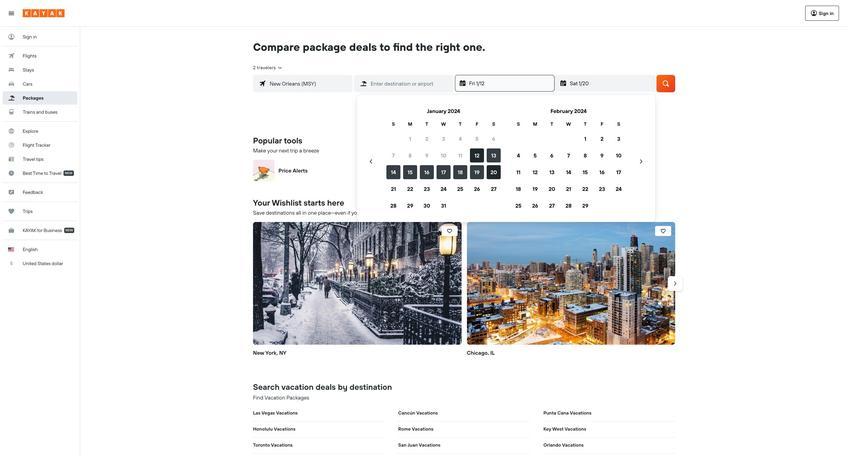 Task type: locate. For each thing, give the bounding box(es) containing it.
forward image
[[672, 280, 679, 287]]

grid
[[385, 103, 502, 214], [511, 103, 628, 214]]

End date field
[[570, 79, 655, 88]]

row
[[385, 120, 502, 128], [511, 120, 628, 128], [385, 130, 502, 147], [511, 130, 628, 147], [385, 147, 502, 164], [511, 147, 628, 164], [385, 164, 502, 181], [511, 164, 628, 181], [385, 181, 502, 197], [511, 181, 628, 197], [385, 197, 502, 214], [511, 197, 628, 214]]

1 horizontal spatial grid
[[511, 103, 628, 214]]

united states (english) image
[[8, 248, 14, 252]]

Origin input text field
[[266, 79, 353, 88]]

navigation menu image
[[8, 10, 15, 17]]

Destination input text field
[[367, 79, 453, 88]]

0 horizontal spatial grid
[[385, 103, 502, 214]]



Task type: describe. For each thing, give the bounding box(es) containing it.
new york, ny element
[[253, 222, 462, 345]]

your wishlist starts here carousel region
[[251, 219, 683, 368]]

2 grid from the left
[[511, 103, 628, 214]]

start date calendar input element
[[365, 103, 648, 214]]

1 grid from the left
[[385, 103, 502, 214]]

chicago, il element
[[467, 222, 676, 345]]

Start date field
[[469, 79, 555, 88]]



